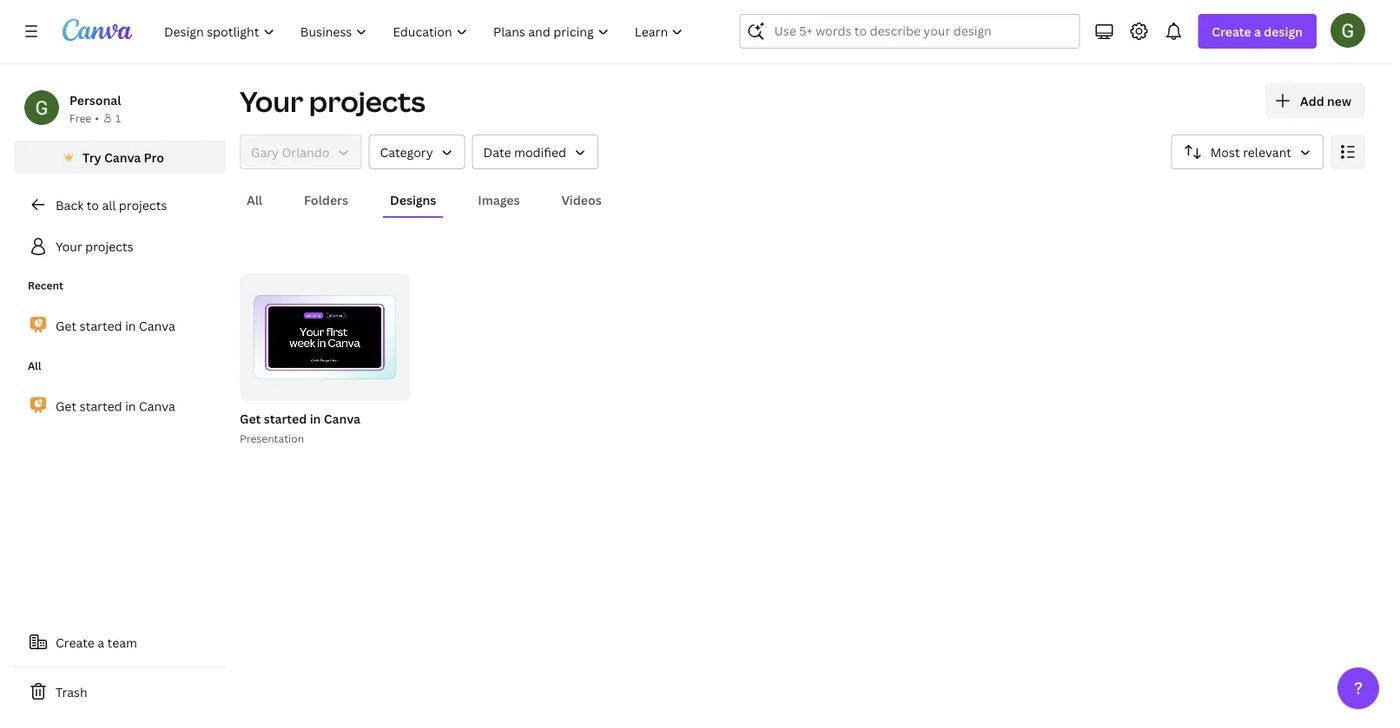 Task type: locate. For each thing, give the bounding box(es) containing it.
create inside dropdown button
[[1212, 23, 1252, 40]]

create for create a design
[[1212, 23, 1252, 40]]

1 vertical spatial get started in canva
[[56, 398, 175, 415]]

in inside get started in canva presentation
[[310, 411, 321, 427]]

create a design button
[[1198, 14, 1317, 49]]

1 horizontal spatial all
[[247, 192, 262, 208]]

your
[[240, 83, 304, 120], [56, 239, 82, 255]]

1 horizontal spatial create
[[1212, 23, 1252, 40]]

create for create a team
[[56, 635, 95, 651]]

add new button
[[1266, 83, 1366, 118]]

get started in canva button
[[240, 408, 361, 430]]

all
[[247, 192, 262, 208], [28, 359, 41, 373]]

canva
[[104, 149, 141, 166], [139, 318, 175, 334], [139, 398, 175, 415], [324, 411, 361, 427]]

trash link
[[14, 675, 226, 710]]

0 vertical spatial create
[[1212, 23, 1252, 40]]

started
[[80, 318, 122, 334], [80, 398, 122, 415], [264, 411, 307, 427]]

category
[[380, 144, 433, 160]]

1 vertical spatial your
[[56, 239, 82, 255]]

•
[[95, 111, 99, 125]]

1 horizontal spatial your
[[240, 83, 304, 120]]

projects inside "your projects" link
[[85, 239, 133, 255]]

free
[[70, 111, 91, 125]]

a inside button
[[98, 635, 104, 651]]

in for first get started in canva link from the bottom
[[125, 398, 136, 415]]

create
[[1212, 23, 1252, 40], [56, 635, 95, 651]]

try canva pro
[[83, 149, 164, 166]]

all
[[102, 197, 116, 213]]

started for first get started in canva link from the top of the page
[[80, 318, 122, 334]]

0 vertical spatial all
[[247, 192, 262, 208]]

0 horizontal spatial a
[[98, 635, 104, 651]]

get
[[56, 318, 77, 334], [56, 398, 77, 415], [240, 411, 261, 427]]

1 vertical spatial all
[[28, 359, 41, 373]]

projects right all
[[119, 197, 167, 213]]

all down recent
[[28, 359, 41, 373]]

presentation
[[240, 431, 304, 446]]

0 vertical spatial a
[[1255, 23, 1262, 40]]

all down gary
[[247, 192, 262, 208]]

projects inside back to all projects link
[[119, 197, 167, 213]]

canva inside 'button'
[[104, 149, 141, 166]]

a left team
[[98, 635, 104, 651]]

1 vertical spatial a
[[98, 635, 104, 651]]

your down back
[[56, 239, 82, 255]]

videos
[[562, 192, 602, 208]]

designs
[[390, 192, 436, 208]]

0 horizontal spatial all
[[28, 359, 41, 373]]

0 vertical spatial get started in canva
[[56, 318, 175, 334]]

1 vertical spatial projects
[[119, 197, 167, 213]]

most relevant
[[1211, 144, 1292, 160]]

design
[[1264, 23, 1303, 40]]

2 vertical spatial projects
[[85, 239, 133, 255]]

get for first get started in canva link from the top of the page
[[56, 318, 77, 334]]

modified
[[514, 144, 567, 160]]

a
[[1255, 23, 1262, 40], [98, 635, 104, 651]]

get started in canva
[[56, 318, 175, 334], [56, 398, 175, 415]]

free •
[[70, 111, 99, 125]]

your projects up orlando
[[240, 83, 426, 120]]

get started in canva link
[[14, 308, 226, 345], [14, 388, 226, 425]]

create a team button
[[14, 626, 226, 660]]

your projects down to
[[56, 239, 133, 255]]

1 vertical spatial get started in canva link
[[14, 388, 226, 425]]

images
[[478, 192, 520, 208]]

get started in canva presentation
[[240, 411, 361, 446]]

gary orlando image
[[1331, 13, 1366, 48]]

2 get started in canva link from the top
[[14, 388, 226, 425]]

Owner button
[[240, 135, 362, 169]]

get inside get started in canva presentation
[[240, 411, 261, 427]]

your projects
[[240, 83, 426, 120], [56, 239, 133, 255]]

gary
[[251, 144, 279, 160]]

in
[[125, 318, 136, 334], [125, 398, 136, 415], [310, 411, 321, 427]]

relevant
[[1244, 144, 1292, 160]]

top level navigation element
[[153, 14, 698, 49]]

projects down all
[[85, 239, 133, 255]]

folders button
[[297, 183, 355, 216]]

a for design
[[1255, 23, 1262, 40]]

0 vertical spatial your projects
[[240, 83, 426, 120]]

create inside button
[[56, 635, 95, 651]]

0 vertical spatial get started in canva link
[[14, 308, 226, 345]]

0 horizontal spatial create
[[56, 635, 95, 651]]

a left design
[[1255, 23, 1262, 40]]

your up gary
[[240, 83, 304, 120]]

all inside all button
[[247, 192, 262, 208]]

0 vertical spatial your
[[240, 83, 304, 120]]

a inside dropdown button
[[1255, 23, 1262, 40]]

Category button
[[369, 135, 465, 169]]

projects
[[309, 83, 426, 120], [119, 197, 167, 213], [85, 239, 133, 255]]

1 horizontal spatial your projects
[[240, 83, 426, 120]]

None search field
[[740, 14, 1080, 49]]

create left design
[[1212, 23, 1252, 40]]

1 vertical spatial create
[[56, 635, 95, 651]]

pro
[[144, 149, 164, 166]]

1 horizontal spatial a
[[1255, 23, 1262, 40]]

create left team
[[56, 635, 95, 651]]

designs button
[[383, 183, 443, 216]]

0 horizontal spatial your projects
[[56, 239, 133, 255]]

in for first get started in canva link from the top of the page
[[125, 318, 136, 334]]

try
[[83, 149, 101, 166]]

projects up category
[[309, 83, 426, 120]]



Task type: vqa. For each thing, say whether or not it's contained in the screenshot.
Orlando
yes



Task type: describe. For each thing, give the bounding box(es) containing it.
create a team
[[56, 635, 137, 651]]

trash
[[56, 684, 87, 701]]

orlando
[[282, 144, 330, 160]]

add new
[[1301, 93, 1352, 109]]

Search search field
[[775, 15, 1046, 48]]

your projects link
[[14, 229, 226, 264]]

create a design
[[1212, 23, 1303, 40]]

0 horizontal spatial your
[[56, 239, 82, 255]]

new
[[1328, 93, 1352, 109]]

images button
[[471, 183, 527, 216]]

1 get started in canva link from the top
[[14, 308, 226, 345]]

Date modified button
[[472, 135, 599, 169]]

back to all projects
[[56, 197, 167, 213]]

recent
[[28, 278, 63, 293]]

canva inside get started in canva presentation
[[324, 411, 361, 427]]

personal
[[70, 92, 121, 108]]

a for team
[[98, 635, 104, 651]]

team
[[107, 635, 137, 651]]

gary orlando
[[251, 144, 330, 160]]

all button
[[240, 183, 269, 216]]

get for first get started in canva link from the bottom
[[56, 398, 77, 415]]

date
[[484, 144, 511, 160]]

Sort by button
[[1172, 135, 1324, 169]]

videos button
[[555, 183, 609, 216]]

started for first get started in canva link from the bottom
[[80, 398, 122, 415]]

2 get started in canva from the top
[[56, 398, 175, 415]]

0 vertical spatial projects
[[309, 83, 426, 120]]

1
[[115, 111, 121, 125]]

1 vertical spatial your projects
[[56, 239, 133, 255]]

1 get started in canva from the top
[[56, 318, 175, 334]]

back to all projects link
[[14, 188, 226, 222]]

add
[[1301, 93, 1325, 109]]

folders
[[304, 192, 348, 208]]

to
[[87, 197, 99, 213]]

most
[[1211, 144, 1241, 160]]

try canva pro button
[[14, 141, 226, 174]]

date modified
[[484, 144, 567, 160]]

back
[[56, 197, 84, 213]]

started inside get started in canva presentation
[[264, 411, 307, 427]]



